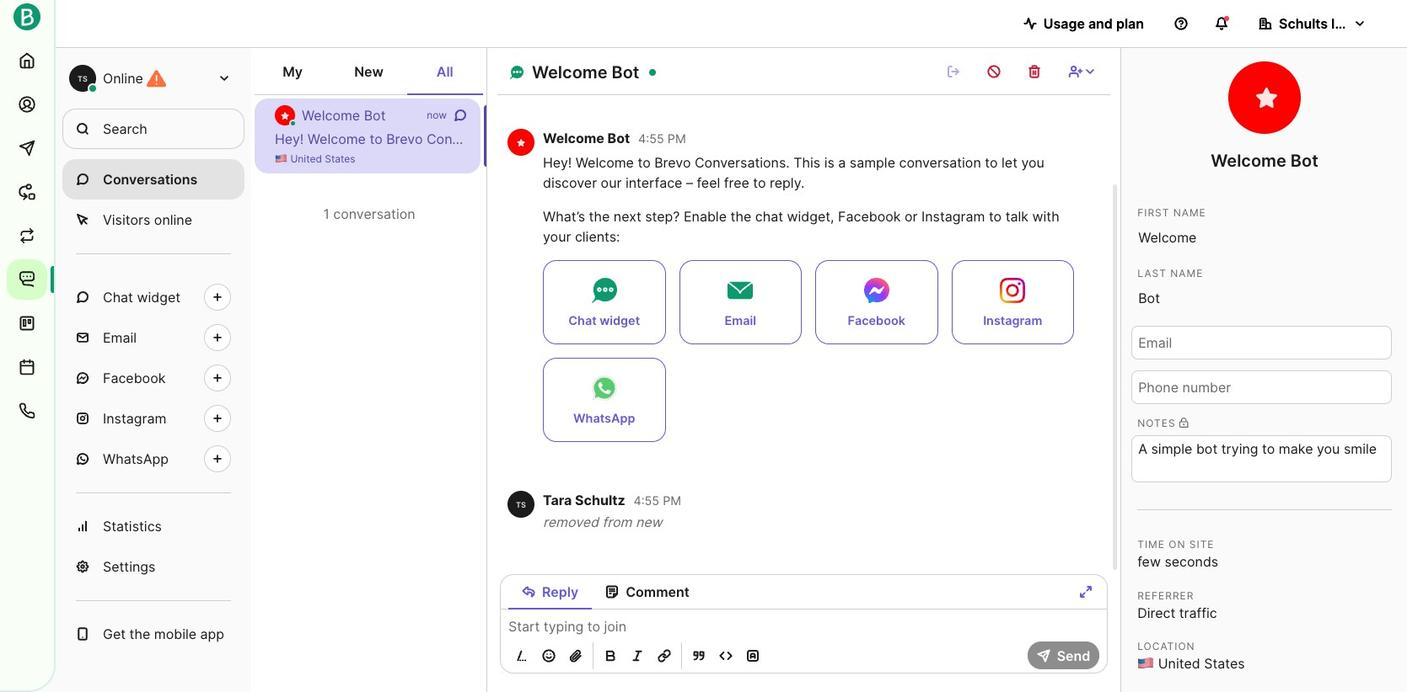 Task type: describe. For each thing, give the bounding box(es) containing it.
interface for hey! welcome to brevo conversations. this is a sample conversation to let you discover our interface – feel free to reply.
[[625, 174, 682, 191]]

1 horizontal spatial chat
[[569, 313, 597, 328]]

is for hey! welcome to brevo conversations. this is a sample conversation to let you discover our interface – feel free to reply.  what's the next step? enable the chat widget, facebook  🇺🇸 united states
[[556, 131, 566, 148]]

sample for hey! welcome to brevo conversations. this is a sample conversation to let you discover our interface – feel free to reply.
[[850, 154, 895, 171]]

let for hey! welcome to brevo conversations. this is a sample conversation to let you discover our interface – feel free to reply.  what's the next step? enable the chat widget, facebook  🇺🇸 united states
[[733, 131, 749, 148]]

conversations link
[[62, 159, 244, 200]]

1 vertical spatial whatsapp
[[103, 451, 169, 468]]

facebook link for instagram link to the top
[[815, 260, 938, 345]]

united inside location 🇺🇸 united states
[[1158, 656, 1200, 673]]

site
[[1189, 538, 1214, 551]]

step? inside "hey! welcome to brevo conversations. this is a sample conversation to let you discover our interface – feel free to reply.  what's the next step? enable the chat widget, facebook  🇺🇸 united states"
[[1148, 131, 1183, 148]]

on
[[1169, 538, 1186, 551]]

enable inside "hey! welcome to brevo conversations. this is a sample conversation to let you discover our interface – feel free to reply.  what's the next step? enable the chat widget, facebook  🇺🇸 united states"
[[1186, 131, 1229, 148]]

location
[[1137, 641, 1195, 654]]

email link for chat widget link associated with instagram link to the top
[[679, 260, 802, 345]]

usage and plan button
[[1010, 7, 1158, 40]]

1 vertical spatial ts
[[516, 501, 526, 510]]

next inside "hey! welcome to brevo conversations. this is a sample conversation to let you discover our interface – feel free to reply.  what's the next step? enable the chat widget, facebook  🇺🇸 united states"
[[1116, 131, 1144, 148]]

feel for hey! welcome to brevo conversations. this is a sample conversation to let you discover our interface – feel free to reply.
[[697, 174, 720, 191]]

removed
[[543, 514, 599, 531]]

direct
[[1137, 605, 1175, 622]]

Start typing to join text field
[[501, 617, 1108, 637]]

email link for leftmost instagram link's chat widget link
[[62, 318, 244, 358]]

you for hey! welcome to brevo conversations. this is a sample conversation to let you discover our interface – feel free to reply.
[[1021, 154, 1044, 171]]

a for hey! welcome to brevo conversations. this is a sample conversation to let you discover our interface – feel free to reply.
[[838, 154, 846, 171]]

location 🇺🇸 united states
[[1137, 641, 1245, 673]]

1 conversation
[[323, 206, 415, 223]]

all
[[437, 63, 453, 80]]

first
[[1137, 207, 1170, 219]]

1 horizontal spatial whatsapp
[[573, 411, 635, 426]]

settings link
[[62, 547, 244, 588]]

first name
[[1137, 207, 1206, 219]]

last name
[[1137, 267, 1203, 280]]

search
[[103, 121, 147, 137]]

conversations
[[103, 171, 198, 188]]

brevo for hey! welcome to brevo conversations. this is a sample conversation to let you discover our interface – feel free to reply.  what's the next step? enable the chat widget, facebook  🇺🇸 united states
[[386, 131, 423, 148]]

with
[[1032, 208, 1060, 225]]

settings
[[103, 559, 155, 576]]

tara schultz 4:55 pm removed from new
[[543, 493, 681, 531]]

name for first name
[[1173, 207, 1206, 219]]

inc
[[1331, 15, 1351, 32]]

hey! welcome to brevo conversations. this is a sample conversation to let you discover our interface – feel free to reply.  what's the next step? enable the chat widget, facebook  🇺🇸 united states
[[275, 131, 1407, 165]]

our for hey! welcome to brevo conversations. this is a sample conversation to let you discover our interface – feel free to reply.
[[601, 174, 622, 191]]

facebook inside "hey! welcome to brevo conversations. this is a sample conversation to let you discover our interface – feel free to reply.  what's the next step? enable the chat widget, facebook  🇺🇸 united states"
[[1341, 131, 1404, 148]]

time on site few seconds
[[1137, 538, 1218, 571]]

plan
[[1116, 15, 1144, 32]]

4:55 for removed from new
[[633, 494, 659, 509]]

traffic
[[1179, 605, 1217, 622]]

states inside "hey! welcome to brevo conversations. this is a sample conversation to let you discover our interface – feel free to reply.  what's the next step? enable the chat widget, facebook  🇺🇸 united states"
[[325, 153, 355, 165]]

0 vertical spatial chat widget
[[103, 289, 180, 306]]

referrer direct traffic
[[1137, 590, 1217, 622]]

comment
[[626, 584, 689, 601]]

chat widget link for instagram link to the top
[[543, 260, 666, 345]]

chat inside what's the next step? enable the chat widget, facebook or instagram to talk with your clients:
[[755, 208, 783, 225]]

time
[[1137, 538, 1165, 551]]

Notes text field
[[1132, 435, 1392, 483]]

statistics
[[103, 518, 162, 535]]

schults
[[1279, 15, 1328, 32]]

referrer
[[1137, 590, 1194, 602]]

0 horizontal spatial chat
[[103, 289, 133, 306]]

what's inside "hey! welcome to brevo conversations. this is a sample conversation to let you discover our interface – feel free to reply.  what's the next step? enable the chat widget, facebook  🇺🇸 united states"
[[1046, 131, 1088, 148]]

tara
[[543, 493, 572, 510]]

feel for hey! welcome to brevo conversations. this is a sample conversation to let you discover our interface – feel free to reply.  what's the next step? enable the chat widget, facebook  🇺🇸 united states
[[934, 131, 957, 148]]

what's the next step? enable the chat widget, facebook or instagram to talk with your clients:
[[543, 208, 1060, 245]]

new
[[636, 514, 662, 531]]

reply
[[542, 584, 578, 601]]

to inside what's the next step? enable the chat widget, facebook or instagram to talk with your clients:
[[989, 208, 1002, 225]]

online
[[154, 212, 192, 228]]

free for hey! welcome to brevo conversations. this is a sample conversation to let you discover our interface – feel free to reply.  what's the next step? enable the chat widget, facebook  🇺🇸 united states
[[961, 131, 987, 148]]

schults inc
[[1279, 15, 1351, 32]]

from
[[602, 514, 632, 531]]

let for hey! welcome to brevo conversations. this is a sample conversation to let you discover our interface – feel free to reply.
[[1002, 154, 1018, 171]]

or
[[905, 208, 918, 225]]

online
[[103, 70, 143, 87]]

is for hey! welcome to brevo conversations. this is a sample conversation to let you discover our interface – feel free to reply.
[[824, 154, 834, 171]]

search link
[[62, 109, 244, 149]]

my
[[283, 63, 303, 80]]

welcome inside "hey! welcome to brevo conversations. this is a sample conversation to let you discover our interface – feel free to reply.  what's the next step? enable the chat widget, facebook  🇺🇸 united states"
[[307, 131, 366, 148]]

reply button
[[508, 576, 592, 609]]

states inside location 🇺🇸 united states
[[1204, 656, 1245, 673]]

united inside "hey! welcome to brevo conversations. this is a sample conversation to let you discover our interface – feel free to reply.  what's the next step? enable the chat widget, facebook  🇺🇸 united states"
[[290, 153, 322, 165]]

0 vertical spatial email
[[725, 313, 756, 328]]

🇺🇸 inside location 🇺🇸 united states
[[1137, 656, 1154, 673]]

now
[[427, 109, 447, 121]]

1 vertical spatial chat widget
[[569, 313, 640, 328]]

hey! for hey! welcome to brevo conversations. this is a sample conversation to let you discover our interface – feel free to reply.
[[543, 154, 572, 171]]

a for hey! welcome to brevo conversations. this is a sample conversation to let you discover our interface – feel free to reply.  what's the next step? enable the chat widget, facebook  🇺🇸 united states
[[570, 131, 578, 148]]

visitors online link
[[62, 200, 244, 240]]

your
[[543, 228, 571, 245]]

0 horizontal spatial email
[[103, 330, 137, 346]]

interface for hey! welcome to brevo conversations. this is a sample conversation to let you discover our interface – feel free to reply.  what's the next step? enable the chat widget, facebook  🇺🇸 united states
[[863, 131, 920, 148]]

1 vertical spatial widget
[[600, 313, 640, 328]]

0 vertical spatial ts
[[78, 74, 88, 83]]

comment button
[[592, 576, 703, 609]]



Task type: vqa. For each thing, say whether or not it's contained in the screenshot.
FACEBOOK link for the instagram link corresponding to chat widget link for WhatsApp link to the right 'Email' link
yes



Task type: locate. For each thing, give the bounding box(es) containing it.
interface up or
[[863, 131, 920, 148]]

discover inside "hey! welcome to brevo conversations. this is a sample conversation to let you discover our interface – feel free to reply.  what's the next step? enable the chat widget, facebook  🇺🇸 united states"
[[780, 131, 834, 148]]

brevo inside "hey! welcome to brevo conversations. this is a sample conversation to let you discover our interface – feel free to reply.  what's the next step? enable the chat widget, facebook  🇺🇸 united states"
[[386, 131, 423, 148]]

0 vertical spatial united
[[290, 153, 322, 165]]

brevo down new link
[[386, 131, 423, 148]]

–
[[923, 131, 930, 148], [686, 174, 693, 191]]

0 horizontal spatial reply.
[[770, 174, 805, 191]]

chat widget
[[103, 289, 180, 306], [569, 313, 640, 328]]

name for last name
[[1170, 267, 1203, 280]]

next up clients:
[[614, 208, 641, 225]]

you for hey! welcome to brevo conversations. this is a sample conversation to let you discover our interface – feel free to reply.  what's the next step? enable the chat widget, facebook  🇺🇸 united states
[[753, 131, 776, 148]]

interface inside hey! welcome to brevo conversations. this is a sample conversation to let you discover our interface – feel free to reply.
[[625, 174, 682, 191]]

what's up the your
[[543, 208, 585, 225]]

1 vertical spatial chat
[[569, 313, 597, 328]]

ts left "tara"
[[516, 501, 526, 510]]

is
[[556, 131, 566, 148], [824, 154, 834, 171]]

2 vertical spatial conversation
[[333, 206, 415, 223]]

brevo
[[386, 131, 423, 148], [654, 154, 691, 171]]

0 horizontal spatial whatsapp
[[103, 451, 169, 468]]

our inside "hey! welcome to brevo conversations. this is a sample conversation to let you discover our interface – feel free to reply.  what's the next step? enable the chat widget, facebook  🇺🇸 united states"
[[838, 131, 859, 148]]

welcome bot up first name field
[[1211, 151, 1318, 171]]

step? inside what's the next step? enable the chat widget, facebook or instagram to talk with your clients:
[[645, 208, 680, 225]]

free for hey! welcome to brevo conversations. this is a sample conversation to let you discover our interface – feel free to reply.
[[724, 174, 749, 191]]

0 horizontal spatial chat widget link
[[62, 277, 244, 318]]

1 vertical spatial what's
[[543, 208, 585, 225]]

clients:
[[575, 228, 620, 245]]

name right "first"
[[1173, 207, 1206, 219]]

brevo for hey! welcome to brevo conversations. this is a sample conversation to let you discover our interface – feel free to reply.
[[654, 154, 691, 171]]

1 horizontal spatial a
[[838, 154, 846, 171]]

conversation
[[631, 131, 713, 148], [899, 154, 981, 171], [333, 206, 415, 223]]

1 vertical spatial widget,
[[787, 208, 834, 225]]

1 vertical spatial instagram link
[[62, 399, 244, 439]]

1 vertical spatial –
[[686, 174, 693, 191]]

discover for hey! welcome to brevo conversations. this is a sample conversation to let you discover our interface – feel free to reply.  what's the next step? enable the chat widget, facebook  🇺🇸 united states
[[780, 131, 834, 148]]

hey! welcome to brevo conversations. this is a sample conversation to let you discover our interface – feel free to reply.
[[543, 154, 1044, 191]]

pm inside tara schultz 4:55 pm removed from new
[[663, 494, 681, 509]]

a inside hey! welcome to brevo conversations. this is a sample conversation to let you discover our interface – feel free to reply.
[[838, 154, 846, 171]]

discover
[[780, 131, 834, 148], [543, 174, 597, 191]]

few
[[1137, 554, 1161, 571]]

chat widget link for leftmost instagram link
[[62, 277, 244, 318]]

0 vertical spatial feel
[[934, 131, 957, 148]]

1 horizontal spatial email link
[[679, 260, 802, 345]]

pm for 4:55 pm
[[668, 132, 686, 146]]

1 horizontal spatial brevo
[[654, 154, 691, 171]]

whatsapp link
[[543, 358, 666, 442], [62, 439, 244, 480]]

get
[[103, 626, 126, 643]]

conversations. for hey! welcome to brevo conversations. this is a sample conversation to let you discover our interface – feel free to reply.
[[695, 154, 790, 171]]

the
[[1092, 131, 1113, 148], [1233, 131, 1254, 148], [589, 208, 610, 225], [730, 208, 751, 225], [129, 626, 150, 643]]

this inside "hey! welcome to brevo conversations. this is a sample conversation to let you discover our interface – feel free to reply.  what's the next step? enable the chat widget, facebook  🇺🇸 united states"
[[525, 131, 552, 148]]

welcome bot 4:55 pm
[[543, 130, 686, 147]]

0 vertical spatial a
[[570, 131, 578, 148]]

1 horizontal spatial sample
[[850, 154, 895, 171]]

our up hey! welcome to brevo conversations. this is a sample conversation to let you discover our interface – feel free to reply.
[[838, 131, 859, 148]]

0 horizontal spatial chat
[[755, 208, 783, 225]]

1 horizontal spatial discover
[[780, 131, 834, 148]]

– for hey! welcome to brevo conversations. this is a sample conversation to let you discover our interface – feel free to reply.  what's the next step? enable the chat widget, facebook  🇺🇸 united states
[[923, 131, 930, 148]]

sample inside hey! welcome to brevo conversations. this is a sample conversation to let you discover our interface – feel free to reply.
[[850, 154, 895, 171]]

is inside hey! welcome to brevo conversations. this is a sample conversation to let you discover our interface – feel free to reply.
[[824, 154, 834, 171]]

you inside hey! welcome to brevo conversations. this is a sample conversation to let you discover our interface – feel free to reply.
[[1021, 154, 1044, 171]]

1 vertical spatial you
[[1021, 154, 1044, 171]]

next
[[1116, 131, 1144, 148], [614, 208, 641, 225]]

0 vertical spatial you
[[753, 131, 776, 148]]

feel inside "hey! welcome to brevo conversations. this is a sample conversation to let you discover our interface – feel free to reply.  what's the next step? enable the chat widget, facebook  🇺🇸 united states"
[[934, 131, 957, 148]]

chat widget link down visitors online link
[[62, 277, 244, 318]]

conversations.
[[427, 131, 522, 148], [695, 154, 790, 171]]

2 vertical spatial instagram
[[103, 411, 166, 427]]

0 vertical spatial discover
[[780, 131, 834, 148]]

0 vertical spatial instagram link
[[951, 260, 1074, 345]]

0 vertical spatial hey!
[[275, 131, 304, 148]]

1 horizontal spatial let
[[1002, 154, 1018, 171]]

get the mobile app link
[[62, 615, 244, 655]]

1 horizontal spatial –
[[923, 131, 930, 148]]

0 vertical spatial next
[[1116, 131, 1144, 148]]

1 vertical spatial discover
[[543, 174, 597, 191]]

app
[[200, 626, 224, 643]]

conversations. inside "hey! welcome to brevo conversations. this is a sample conversation to let you discover our interface – feel free to reply.  what's the next step? enable the chat widget, facebook  🇺🇸 united states"
[[427, 131, 522, 148]]

talk
[[1005, 208, 1029, 225]]

P͏hone number telephone field
[[1132, 371, 1392, 404]]

usage
[[1043, 15, 1085, 32]]

1 horizontal spatial states
[[1204, 656, 1245, 673]]

name right the last
[[1170, 267, 1203, 280]]

reply. inside hey! welcome to brevo conversations. this is a sample conversation to let you discover our interface – feel free to reply.
[[770, 174, 805, 191]]

a inside "hey! welcome to brevo conversations. this is a sample conversation to let you discover our interface – feel free to reply.  what's the next step? enable the chat widget, facebook  🇺🇸 united states"
[[570, 131, 578, 148]]

statistics link
[[62, 507, 244, 547]]

free
[[961, 131, 987, 148], [724, 174, 749, 191]]

facebook
[[1341, 131, 1404, 148], [838, 208, 901, 225], [848, 313, 905, 328], [103, 370, 166, 387]]

1 vertical spatial brevo
[[654, 154, 691, 171]]

facebook inside what's the next step? enable the chat widget, facebook or instagram to talk with your clients:
[[838, 208, 901, 225]]

1 horizontal spatial whatsapp link
[[543, 358, 666, 442]]

all link
[[407, 55, 483, 95]]

discover for hey! welcome to brevo conversations. this is a sample conversation to let you discover our interface – feel free to reply.
[[543, 174, 597, 191]]

0 horizontal spatial sample
[[582, 131, 627, 148]]

new
[[354, 63, 383, 80]]

reply. inside "hey! welcome to brevo conversations. this is a sample conversation to let you discover our interface – feel free to reply.  what's the next step? enable the chat widget, facebook  🇺🇸 united states"
[[1007, 131, 1042, 148]]

what's inside what's the next step? enable the chat widget, facebook or instagram to talk with your clients:
[[543, 208, 585, 225]]

1 horizontal spatial chat
[[1258, 131, 1286, 148]]

united
[[290, 153, 322, 165], [1158, 656, 1200, 673]]

0 horizontal spatial free
[[724, 174, 749, 191]]

4:55 inside tara schultz 4:55 pm removed from new
[[633, 494, 659, 509]]

1 horizontal spatial hey!
[[543, 154, 572, 171]]

our for hey! welcome to brevo conversations. this is a sample conversation to let you discover our interface – feel free to reply.  what's the next step? enable the chat widget, facebook  🇺🇸 united states
[[838, 131, 859, 148]]

0 horizontal spatial let
[[733, 131, 749, 148]]

our down welcome bot 4:55 pm
[[601, 174, 622, 191]]

0 horizontal spatial states
[[325, 153, 355, 165]]

– for hey! welcome to brevo conversations. this is a sample conversation to let you discover our interface – feel free to reply.
[[686, 174, 693, 191]]

ts left online
[[78, 74, 88, 83]]

you up with
[[1021, 154, 1044, 171]]

1 horizontal spatial instagram link
[[951, 260, 1074, 345]]

1 vertical spatial free
[[724, 174, 749, 191]]

schultz
[[575, 493, 625, 510]]

1 horizontal spatial interface
[[863, 131, 920, 148]]

sample inside "hey! welcome to brevo conversations. this is a sample conversation to let you discover our interface – feel free to reply.  what's the next step? enable the chat widget, facebook  🇺🇸 united states"
[[582, 131, 627, 148]]

this for hey! welcome to brevo conversations. this is a sample conversation to let you discover our interface – feel free to reply.  what's the next step? enable the chat widget, facebook  🇺🇸 united states
[[525, 131, 552, 148]]

0 vertical spatial welcome bot
[[532, 62, 639, 83]]

0 horizontal spatial hey!
[[275, 131, 304, 148]]

sample
[[582, 131, 627, 148], [850, 154, 895, 171]]

🇺🇸
[[275, 153, 287, 165], [1137, 656, 1154, 673]]

instagram
[[921, 208, 985, 225], [983, 313, 1042, 328], [103, 411, 166, 427]]

0 vertical spatial free
[[961, 131, 987, 148]]

0 vertical spatial reply.
[[1007, 131, 1042, 148]]

reply. up what's the next step? enable the chat widget, facebook or instagram to talk with your clients:
[[770, 174, 805, 191]]

widget
[[137, 289, 180, 306], [600, 313, 640, 328]]

new link
[[331, 55, 407, 95]]

pm
[[668, 132, 686, 146], [663, 494, 681, 509]]

chat widget down clients:
[[569, 313, 640, 328]]

instagram link
[[951, 260, 1074, 345], [62, 399, 244, 439]]

2 horizontal spatial conversation
[[899, 154, 981, 171]]

let up talk
[[1002, 154, 1018, 171]]

1 horizontal spatial widget
[[600, 313, 640, 328]]

0 horizontal spatial feel
[[697, 174, 720, 191]]

1 vertical spatial welcome bot
[[302, 107, 386, 124]]

1 vertical spatial feel
[[697, 174, 720, 191]]

hey! inside "hey! welcome to brevo conversations. this is a sample conversation to let you discover our interface – feel free to reply.  what's the next step? enable the chat widget, facebook  🇺🇸 united states"
[[275, 131, 304, 148]]

whatsapp up 'schultz'
[[573, 411, 635, 426]]

discover up the your
[[543, 174, 597, 191]]

ts
[[78, 74, 88, 83], [516, 501, 526, 510]]

0 horizontal spatial instagram link
[[62, 399, 244, 439]]

1
[[323, 206, 329, 223]]

1 vertical spatial reply.
[[770, 174, 805, 191]]

and
[[1088, 15, 1113, 32]]

states up 1
[[325, 153, 355, 165]]

seconds
[[1165, 554, 1218, 571]]

enable inside what's the next step? enable the chat widget, facebook or instagram to talk with your clients:
[[684, 208, 727, 225]]

0 vertical spatial widget,
[[1290, 131, 1337, 148]]

0 horizontal spatial united
[[290, 153, 322, 165]]

1 vertical spatial 4:55
[[633, 494, 659, 509]]

0 horizontal spatial ts
[[78, 74, 88, 83]]

Last name field
[[1132, 282, 1392, 315]]

a
[[570, 131, 578, 148], [838, 154, 846, 171]]

chat inside "hey! welcome to brevo conversations. this is a sample conversation to let you discover our interface – feel free to reply.  what's the next step? enable the chat widget, facebook  🇺🇸 united states"
[[1258, 131, 1286, 148]]

1 horizontal spatial welcome bot
[[532, 62, 639, 83]]

only visible to agents image
[[1179, 419, 1188, 429]]

let up hey! welcome to brevo conversations. this is a sample conversation to let you discover our interface – feel free to reply.
[[733, 131, 749, 148]]

free inside hey! welcome to brevo conversations. this is a sample conversation to let you discover our interface – feel free to reply.
[[724, 174, 749, 191]]

pm inside welcome bot 4:55 pm
[[668, 132, 686, 146]]

next inside what's the next step? enable the chat widget, facebook or instagram to talk with your clients:
[[614, 208, 641, 225]]

0 vertical spatial chat
[[103, 289, 133, 306]]

name
[[1173, 207, 1206, 219], [1170, 267, 1203, 280]]

0 horizontal spatial what's
[[543, 208, 585, 225]]

email
[[725, 313, 756, 328], [103, 330, 137, 346]]

chat widget link
[[543, 260, 666, 345], [62, 277, 244, 318]]

hey! down welcome bot 4:55 pm
[[543, 154, 572, 171]]

last
[[1137, 267, 1167, 280]]

1 vertical spatial name
[[1170, 267, 1203, 280]]

0 horizontal spatial brevo
[[386, 131, 423, 148]]

whatsapp link for chat widget link associated with instagram link to the top
[[543, 358, 666, 442]]

0 horizontal spatial whatsapp link
[[62, 439, 244, 480]]

1 horizontal spatial conversations.
[[695, 154, 790, 171]]

chat widget down the visitors online
[[103, 289, 180, 306]]

reply. up talk
[[1007, 131, 1042, 148]]

4:55
[[638, 132, 664, 146], [633, 494, 659, 509]]

0 horizontal spatial is
[[556, 131, 566, 148]]

widget, inside "hey! welcome to brevo conversations. this is a sample conversation to let you discover our interface – feel free to reply.  what's the next step? enable the chat widget, facebook  🇺🇸 united states"
[[1290, 131, 1337, 148]]

you
[[753, 131, 776, 148], [1021, 154, 1044, 171]]

facebook link for leftmost instagram link
[[62, 358, 244, 399]]

states down traffic at the right bottom of page
[[1204, 656, 1245, 673]]

1 vertical spatial instagram
[[983, 313, 1042, 328]]

0 vertical spatial states
[[325, 153, 355, 165]]

1 horizontal spatial enable
[[1186, 131, 1229, 148]]

to
[[370, 131, 383, 148], [717, 131, 730, 148], [990, 131, 1003, 148], [638, 154, 651, 171], [985, 154, 998, 171], [753, 174, 766, 191], [989, 208, 1002, 225]]

get the mobile app
[[103, 626, 224, 643]]

– inside hey! welcome to brevo conversations. this is a sample conversation to let you discover our interface – feel free to reply.
[[686, 174, 693, 191]]

you up hey! welcome to brevo conversations. this is a sample conversation to let you discover our interface – feel free to reply.
[[753, 131, 776, 148]]

mobile
[[154, 626, 197, 643]]

reply. for hey! welcome to brevo conversations. this is a sample conversation to let you discover our interface – feel free to reply.  what's the next step? enable the chat widget, facebook  🇺🇸 united states
[[1007, 131, 1042, 148]]

discover up hey! welcome to brevo conversations. this is a sample conversation to let you discover our interface – feel free to reply.
[[780, 131, 834, 148]]

visitors
[[103, 212, 150, 228]]

interface inside "hey! welcome to brevo conversations. this is a sample conversation to let you discover our interface – feel free to reply.  what's the next step? enable the chat widget, facebook  🇺🇸 united states"
[[863, 131, 920, 148]]

feel inside hey! welcome to brevo conversations. this is a sample conversation to let you discover our interface – feel free to reply.
[[697, 174, 720, 191]]

welcome inside hey! welcome to brevo conversations. this is a sample conversation to let you discover our interface – feel free to reply.
[[576, 154, 634, 171]]

chat widget link down clients:
[[543, 260, 666, 345]]

our inside hey! welcome to brevo conversations. this is a sample conversation to let you discover our interface – feel free to reply.
[[601, 174, 622, 191]]

1 horizontal spatial step?
[[1148, 131, 1183, 148]]

chat
[[103, 289, 133, 306], [569, 313, 597, 328]]

let inside "hey! welcome to brevo conversations. this is a sample conversation to let you discover our interface – feel free to reply.  what's the next step? enable the chat widget, facebook  🇺🇸 united states"
[[733, 131, 749, 148]]

what's
[[1046, 131, 1088, 148], [543, 208, 585, 225]]

0 vertical spatial what's
[[1046, 131, 1088, 148]]

welcome bot up welcome bot 4:55 pm
[[532, 62, 639, 83]]

0 vertical spatial 4:55
[[638, 132, 664, 146]]

0 horizontal spatial email link
[[62, 318, 244, 358]]

free inside "hey! welcome to brevo conversations. this is a sample conversation to let you discover our interface – feel free to reply.  what's the next step? enable the chat widget, facebook  🇺🇸 united states"
[[961, 131, 987, 148]]

1 horizontal spatial our
[[838, 131, 859, 148]]

0 vertical spatial let
[[733, 131, 749, 148]]

you inside "hey! welcome to brevo conversations. this is a sample conversation to let you discover our interface – feel free to reply.  what's the next step? enable the chat widget, facebook  🇺🇸 united states"
[[753, 131, 776, 148]]

welcome bot
[[532, 62, 639, 83], [302, 107, 386, 124], [1211, 151, 1318, 171]]

0 horizontal spatial next
[[614, 208, 641, 225]]

0 vertical spatial 🇺🇸
[[275, 153, 287, 165]]

interface down welcome bot 4:55 pm
[[625, 174, 682, 191]]

First name field
[[1132, 221, 1392, 255]]

this inside hey! welcome to brevo conversations. this is a sample conversation to let you discover our interface – feel free to reply.
[[794, 154, 820, 171]]

1 horizontal spatial you
[[1021, 154, 1044, 171]]

our
[[838, 131, 859, 148], [601, 174, 622, 191]]

0 horizontal spatial facebook link
[[62, 358, 244, 399]]

usage and plan
[[1043, 15, 1144, 32]]

conversations. for hey! welcome to brevo conversations. this is a sample conversation to let you discover our interface – feel free to reply.  what's the next step? enable the chat widget, facebook  🇺🇸 united states
[[427, 131, 522, 148]]

0 horizontal spatial widget,
[[787, 208, 834, 225]]

4:55 for 4:55 pm
[[638, 132, 664, 146]]

widget, inside what's the next step? enable the chat widget, facebook or instagram to talk with your clients:
[[787, 208, 834, 225]]

hey!
[[275, 131, 304, 148], [543, 154, 572, 171]]

0 vertical spatial name
[[1173, 207, 1206, 219]]

whatsapp link for leftmost instagram link's chat widget link
[[62, 439, 244, 480]]

0 vertical spatial brevo
[[386, 131, 423, 148]]

0 horizontal spatial conversation
[[333, 206, 415, 223]]

conversation for hey! welcome to brevo conversations. this is a sample conversation to let you discover our interface – feel free to reply.  what's the next step? enable the chat widget, facebook  🇺🇸 united states
[[631, 131, 713, 148]]

welcome bot down new link
[[302, 107, 386, 124]]

1 vertical spatial states
[[1204, 656, 1245, 673]]

hey! inside hey! welcome to brevo conversations. this is a sample conversation to let you discover our interface – feel free to reply.
[[543, 154, 572, 171]]

interface
[[863, 131, 920, 148], [625, 174, 682, 191]]

4:55 inside welcome bot 4:55 pm
[[638, 132, 664, 146]]

0 vertical spatial widget
[[137, 289, 180, 306]]

conversation inside "hey! welcome to brevo conversations. this is a sample conversation to let you discover our interface – feel free to reply.  what's the next step? enable the chat widget, facebook  🇺🇸 united states"
[[631, 131, 713, 148]]

0 vertical spatial interface
[[863, 131, 920, 148]]

– inside "hey! welcome to brevo conversations. this is a sample conversation to let you discover our interface – feel free to reply.  what's the next step? enable the chat widget, facebook  🇺🇸 united states"
[[923, 131, 930, 148]]

enable
[[1186, 131, 1229, 148], [684, 208, 727, 225]]

1 horizontal spatial reply.
[[1007, 131, 1042, 148]]

brevo inside hey! welcome to brevo conversations. this is a sample conversation to let you discover our interface – feel free to reply.
[[654, 154, 691, 171]]

facebook link
[[815, 260, 938, 345], [62, 358, 244, 399]]

reply. for hey! welcome to brevo conversations. this is a sample conversation to let you discover our interface – feel free to reply.
[[770, 174, 805, 191]]

1 vertical spatial 🇺🇸
[[1137, 656, 1154, 673]]

hey! for hey! welcome to brevo conversations. this is a sample conversation to let you discover our interface – feel free to reply.  what's the next step? enable the chat widget, facebook  🇺🇸 united states
[[275, 131, 304, 148]]

my link
[[255, 55, 331, 95]]

conversation for hey! welcome to brevo conversations. this is a sample conversation to let you discover our interface – feel free to reply.
[[899, 154, 981, 171]]

instagram inside what's the next step? enable the chat widget, facebook or instagram to talk with your clients:
[[921, 208, 985, 225]]

let
[[733, 131, 749, 148], [1002, 154, 1018, 171]]

notes
[[1137, 417, 1176, 430]]

visitors online
[[103, 212, 192, 228]]

1 horizontal spatial united
[[1158, 656, 1200, 673]]

1 horizontal spatial is
[[824, 154, 834, 171]]

hey! down the my link
[[275, 131, 304, 148]]

1 horizontal spatial next
[[1116, 131, 1144, 148]]

conversation inside hey! welcome to brevo conversations. this is a sample conversation to let you discover our interface – feel free to reply.
[[899, 154, 981, 171]]

email link
[[679, 260, 802, 345], [62, 318, 244, 358]]

next up "first"
[[1116, 131, 1144, 148]]

pm for removed from new
[[663, 494, 681, 509]]

discover inside hey! welcome to brevo conversations. this is a sample conversation to let you discover our interface – feel free to reply.
[[543, 174, 597, 191]]

what's up with
[[1046, 131, 1088, 148]]

widget,
[[1290, 131, 1337, 148], [787, 208, 834, 225]]

brevo down welcome bot 4:55 pm
[[654, 154, 691, 171]]

0 horizontal spatial this
[[525, 131, 552, 148]]

conversations. inside hey! welcome to brevo conversations. this is a sample conversation to let you discover our interface – feel free to reply.
[[695, 154, 790, 171]]

states
[[325, 153, 355, 165], [1204, 656, 1245, 673]]

Email email field
[[1132, 326, 1392, 360]]

bot
[[612, 62, 639, 83], [364, 107, 386, 124], [608, 130, 630, 147], [1291, 151, 1318, 171]]

1 vertical spatial facebook link
[[62, 358, 244, 399]]

whatsapp
[[573, 411, 635, 426], [103, 451, 169, 468]]

this for hey! welcome to brevo conversations. this is a sample conversation to let you discover our interface – feel free to reply.
[[794, 154, 820, 171]]

1 vertical spatial our
[[601, 174, 622, 191]]

reply.
[[1007, 131, 1042, 148], [770, 174, 805, 191]]

🇺🇸 inside "hey! welcome to brevo conversations. this is a sample conversation to let you discover our interface – feel free to reply.  what's the next step? enable the chat widget, facebook  🇺🇸 united states"
[[275, 153, 287, 165]]

welcome
[[532, 62, 608, 83], [302, 107, 360, 124], [543, 130, 604, 147], [307, 131, 366, 148], [1211, 151, 1286, 171], [576, 154, 634, 171]]

whatsapp up statistics
[[103, 451, 169, 468]]

is inside "hey! welcome to brevo conversations. this is a sample conversation to let you discover our interface – feel free to reply.  what's the next step? enable the chat widget, facebook  🇺🇸 united states"
[[556, 131, 566, 148]]

1 vertical spatial hey!
[[543, 154, 572, 171]]

sample for hey! welcome to brevo conversations. this is a sample conversation to let you discover our interface – feel free to reply.  what's the next step? enable the chat widget, facebook  🇺🇸 united states
[[582, 131, 627, 148]]

2 vertical spatial welcome bot
[[1211, 151, 1318, 171]]

let inside hey! welcome to brevo conversations. this is a sample conversation to let you discover our interface – feel free to reply.
[[1002, 154, 1018, 171]]

schults inc button
[[1245, 7, 1380, 40]]

1 horizontal spatial free
[[961, 131, 987, 148]]

1 horizontal spatial what's
[[1046, 131, 1088, 148]]



